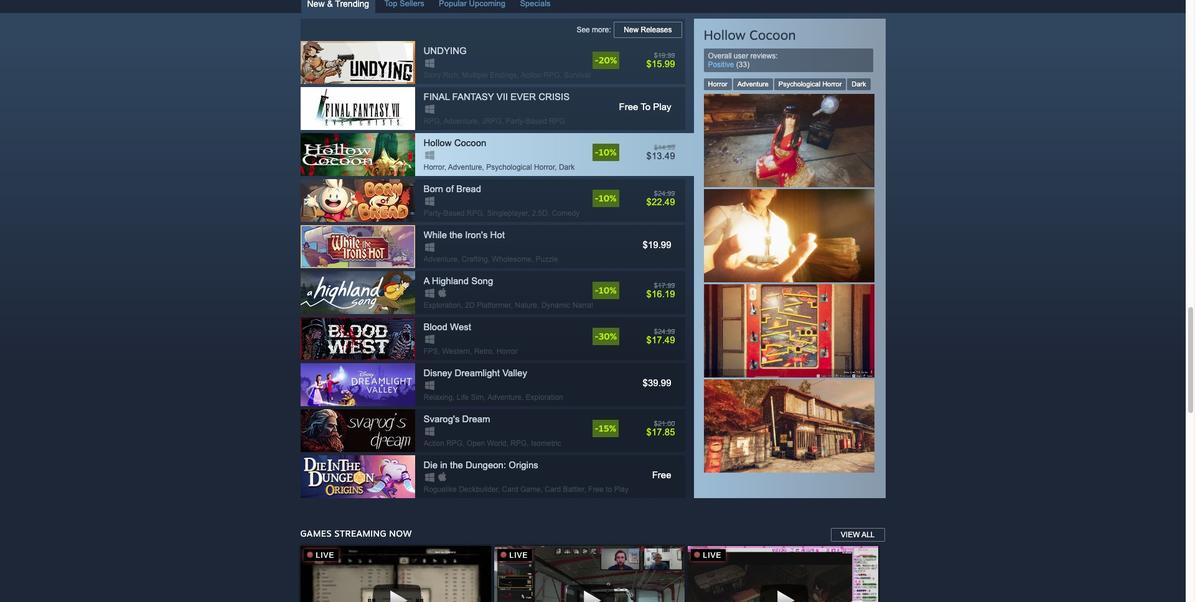 Task type: describe. For each thing, give the bounding box(es) containing it.
, left life
[[453, 393, 455, 402]]

view all
[[841, 531, 875, 540]]

final
[[424, 91, 450, 102]]

2 card from the left
[[545, 486, 561, 494]]

-30%
[[595, 331, 617, 342]]

, up ever
[[517, 71, 519, 80]]

10% for $13.49
[[599, 147, 617, 157]]

, down valley
[[522, 393, 524, 402]]

singleplayer
[[487, 209, 528, 218]]

- for $16.19
[[595, 285, 599, 296]]

, right life
[[484, 393, 486, 402]]

to
[[641, 101, 651, 112]]

, down jrpg
[[482, 163, 485, 172]]

open
[[467, 440, 485, 448]]

die in the dungeon: origins
[[424, 460, 539, 471]]

, left battler at bottom
[[541, 486, 543, 494]]

0 horizontal spatial hollow cocoon
[[424, 137, 487, 148]]

die in the dungeon: origins image
[[301, 456, 415, 499]]

dungeon:
[[466, 460, 506, 471]]

0 vertical spatial the
[[450, 230, 463, 240]]

svarog's dream image
[[301, 410, 415, 453]]

blood west
[[424, 322, 471, 332]]

dreamlight
[[455, 368, 500, 378]]

blood west image
[[301, 317, 415, 360]]

horror , adventure , psychological horror , dark
[[424, 163, 575, 172]]

games
[[301, 529, 332, 539]]

live for 2nd live link from left
[[510, 552, 529, 560]]

game
[[521, 486, 541, 494]]

horror up valley
[[497, 347, 518, 356]]

origins
[[509, 460, 539, 471]]

3 live link from the left
[[688, 547, 879, 603]]

a
[[424, 276, 430, 286]]

positive
[[709, 60, 735, 69]]

$22.49
[[647, 197, 675, 207]]

$17.99
[[655, 282, 675, 289]]

2d
[[465, 301, 475, 310]]

final fantasy vii ever crisis
[[424, 91, 570, 102]]

deckbuilder
[[459, 486, 498, 494]]

15%
[[599, 423, 617, 434]]

free for free to play
[[619, 101, 639, 112]]

, left isometric
[[527, 440, 529, 448]]

platformer
[[477, 301, 511, 310]]

free for free
[[653, 470, 672, 481]]

, left 2d
[[461, 301, 463, 310]]

overall user reviews: positive (33)
[[709, 51, 778, 69]]

rpg up the crisis on the top left
[[544, 71, 560, 80]]

, up song
[[488, 255, 490, 264]]

, left puzzle
[[532, 255, 534, 264]]

adventure up highland
[[424, 255, 458, 264]]

born of bread image
[[301, 179, 415, 222]]

action rpg , open world , rpg , isometric
[[424, 440, 562, 448]]

battler
[[563, 486, 585, 494]]

while the iron's hot
[[424, 230, 505, 240]]

$19.99 for $19.99
[[643, 240, 672, 250]]

2.5d
[[532, 209, 548, 218]]

hot
[[491, 230, 505, 240]]

10% for $22.49
[[599, 193, 617, 203]]

streaming
[[335, 529, 387, 539]]

1 horizontal spatial dark
[[852, 80, 867, 88]]

new releases
[[624, 25, 672, 34]]

overall
[[709, 51, 732, 60]]

, up dreamlight
[[493, 347, 495, 356]]

valley
[[503, 368, 528, 378]]

$19.99 $15.99
[[647, 51, 675, 69]]

rpg left open
[[447, 440, 463, 448]]

hollow cocoon image
[[301, 133, 415, 176]]

relaxing
[[424, 393, 453, 402]]

, left comedy
[[548, 209, 550, 218]]

crafting
[[462, 255, 488, 264]]

bread
[[457, 184, 482, 194]]

, left multiple
[[458, 71, 460, 80]]

horror up born
[[424, 163, 445, 172]]

, down final
[[440, 117, 442, 126]]

2 live link from the left
[[494, 547, 685, 603]]

ever
[[511, 91, 536, 102]]

fps
[[424, 347, 438, 356]]

svarog's
[[424, 414, 460, 425]]

world
[[487, 440, 507, 448]]

rpg up 'iron's'
[[467, 209, 483, 218]]

1 live link from the left
[[301, 547, 491, 603]]

, left crafting
[[458, 255, 460, 264]]

0 horizontal spatial cocoon
[[454, 137, 487, 148]]

disney dreamlight valley
[[424, 368, 528, 378]]

0 vertical spatial based
[[526, 117, 547, 126]]

narration
[[573, 301, 604, 310]]

, up 'iron's'
[[483, 209, 485, 218]]

born of bread
[[424, 184, 482, 194]]

psychological horror link
[[775, 78, 847, 90]]

- for $17.85
[[595, 423, 599, 434]]

1 vertical spatial exploration
[[526, 393, 563, 402]]

adventure up bread at left top
[[448, 163, 482, 172]]

adventure down valley
[[488, 393, 522, 402]]

story
[[424, 71, 441, 80]]

party-based rpg , singleplayer , 2.5d , comedy
[[424, 209, 580, 218]]

1 vertical spatial the
[[450, 460, 463, 471]]

user
[[734, 51, 749, 60]]

now
[[390, 529, 412, 539]]

0 horizontal spatial free
[[589, 486, 604, 494]]

10% for $16.19
[[599, 285, 617, 296]]

rpg down the crisis on the top left
[[549, 117, 566, 126]]

dynamic
[[542, 301, 571, 310]]

fps , western , retro , horror
[[424, 347, 518, 356]]

view
[[841, 531, 860, 540]]

sim
[[471, 393, 484, 402]]

adventure inside adventure link
[[738, 80, 769, 88]]

$14.99 $13.49
[[647, 144, 675, 161]]

, left dynamic
[[538, 301, 540, 310]]

$19.99 for $19.99 $15.99
[[655, 51, 675, 59]]

, left nature
[[511, 301, 513, 310]]

west
[[450, 322, 471, 332]]

die
[[424, 460, 438, 471]]

iron's
[[465, 230, 488, 240]]

0 horizontal spatial exploration
[[424, 301, 461, 310]]

-10% for $22.49
[[595, 193, 617, 203]]

fantasy
[[453, 91, 494, 102]]

$17.99 $16.19
[[647, 282, 675, 299]]

blood
[[424, 322, 448, 332]]

, left open
[[463, 440, 465, 448]]

horror left the dark link
[[823, 80, 842, 88]]

multiple
[[462, 71, 488, 80]]

- for $15.99
[[595, 55, 599, 65]]

song
[[472, 276, 493, 286]]

$21.00 $17.85
[[647, 420, 675, 438]]

new
[[624, 25, 639, 34]]

relaxing , life sim , adventure , exploration
[[424, 393, 563, 402]]

while the iron's hot image
[[301, 225, 415, 268]]

, right open
[[507, 440, 509, 448]]

a highland song image
[[301, 271, 415, 314]]

survival
[[564, 71, 591, 80]]

new releases link
[[614, 21, 683, 38]]

$39.99
[[643, 378, 672, 388]]



Task type: locate. For each thing, give the bounding box(es) containing it.
, left retro
[[470, 347, 472, 356]]

, left western
[[438, 347, 440, 356]]

svarog's dream
[[424, 414, 491, 425]]

hollow cocoon
[[704, 27, 797, 43], [424, 137, 487, 148]]

psychological horror
[[779, 80, 842, 88]]

party-
[[506, 117, 526, 126], [424, 209, 444, 218]]

releases
[[641, 25, 672, 34]]

0 vertical spatial $19.99
[[655, 51, 675, 59]]

-10%
[[595, 147, 617, 157], [595, 193, 617, 203], [595, 285, 617, 296]]

- for $13.49
[[595, 147, 599, 157]]

horror down positive
[[709, 80, 728, 88]]

rpg down final
[[424, 117, 440, 126]]

cocoon up 'reviews:'
[[750, 27, 797, 43]]

0 vertical spatial play
[[654, 101, 672, 112]]

$14.99
[[655, 144, 675, 151]]

, down vii
[[502, 117, 504, 126]]

$24.99 down $13.49
[[655, 190, 675, 197]]

0 horizontal spatial dark
[[559, 163, 575, 172]]

games streaming now
[[301, 529, 412, 539]]

exploration down valley
[[526, 393, 563, 402]]

- for $17.49
[[595, 331, 599, 342]]

born
[[424, 184, 444, 194]]

1 horizontal spatial exploration
[[526, 393, 563, 402]]

0 vertical spatial cocoon
[[750, 27, 797, 43]]

live
[[316, 552, 335, 560], [510, 552, 529, 560], [704, 552, 722, 560]]

-10% for $13.49
[[595, 147, 617, 157]]

vii
[[497, 91, 508, 102]]

action up "die"
[[424, 440, 445, 448]]

live for 1st live link from the left
[[316, 552, 335, 560]]

$15.99
[[647, 58, 675, 69]]

6 - from the top
[[595, 423, 599, 434]]

rpg right the world
[[511, 440, 527, 448]]

, up of
[[445, 163, 447, 172]]

story rich , multiple endings , action rpg , survival
[[424, 71, 591, 80]]

the right in
[[450, 460, 463, 471]]

hollow cocoon up the user
[[704, 27, 797, 43]]

0 vertical spatial hollow
[[704, 27, 746, 43]]

1 horizontal spatial card
[[545, 486, 561, 494]]

3 -10% from the top
[[595, 285, 617, 296]]

dark link
[[848, 78, 871, 90]]

adventure
[[738, 80, 769, 88], [444, 117, 478, 126], [448, 163, 482, 172], [424, 255, 458, 264], [488, 393, 522, 402]]

0 vertical spatial action
[[521, 71, 542, 80]]

1 horizontal spatial action
[[521, 71, 542, 80]]

0 horizontal spatial hollow
[[424, 137, 452, 148]]

adventure down fantasy on the top left of the page
[[444, 117, 478, 126]]

$24.99 down $16.19
[[655, 328, 675, 336]]

0 horizontal spatial live link
[[301, 547, 491, 603]]

1 vertical spatial $24.99
[[655, 328, 675, 336]]

undying
[[424, 45, 467, 56]]

rich
[[443, 71, 458, 80]]

retro
[[474, 347, 493, 356]]

0 vertical spatial dark
[[852, 80, 867, 88]]

0 vertical spatial -10%
[[595, 147, 617, 157]]

3 live from the left
[[704, 552, 722, 560]]

1 vertical spatial dark
[[559, 163, 575, 172]]

$24.99 $17.49
[[647, 328, 675, 345]]

$17.85
[[647, 427, 675, 438]]

psychological
[[779, 80, 821, 88], [487, 163, 532, 172]]

2 vertical spatial 10%
[[599, 285, 617, 296]]

2 live from the left
[[510, 552, 529, 560]]

-10% left $24.99 $22.49
[[595, 193, 617, 203]]

psychological right adventure link
[[779, 80, 821, 88]]

1 vertical spatial psychological
[[487, 163, 532, 172]]

1 horizontal spatial play
[[654, 101, 672, 112]]

1 card from the left
[[502, 486, 519, 494]]

action
[[521, 71, 542, 80], [424, 440, 445, 448]]

1 -10% from the top
[[595, 147, 617, 157]]

2 $24.99 from the top
[[655, 328, 675, 336]]

$19.99 up "$17.99"
[[643, 240, 672, 250]]

1 horizontal spatial cocoon
[[750, 27, 797, 43]]

in
[[440, 460, 448, 471]]

live for third live link from left
[[704, 552, 722, 560]]

psychological inside psychological horror link
[[779, 80, 821, 88]]

0 horizontal spatial live
[[316, 552, 335, 560]]

card left battler at bottom
[[545, 486, 561, 494]]

4 - from the top
[[595, 285, 599, 296]]

1 vertical spatial free
[[653, 470, 672, 481]]

psychological up singleplayer
[[487, 163, 532, 172]]

dark right psychological horror
[[852, 80, 867, 88]]

1 10% from the top
[[599, 147, 617, 157]]

exploration
[[424, 301, 461, 310], [526, 393, 563, 402]]

1 horizontal spatial hollow
[[704, 27, 746, 43]]

hollow up overall
[[704, 27, 746, 43]]

adventure link
[[734, 78, 773, 90]]

,
[[458, 71, 460, 80], [517, 71, 519, 80], [560, 71, 562, 80], [440, 117, 442, 126], [478, 117, 480, 126], [502, 117, 504, 126], [445, 163, 447, 172], [482, 163, 485, 172], [555, 163, 557, 172], [483, 209, 485, 218], [528, 209, 530, 218], [548, 209, 550, 218], [458, 255, 460, 264], [488, 255, 490, 264], [532, 255, 534, 264], [461, 301, 463, 310], [511, 301, 513, 310], [538, 301, 540, 310], [438, 347, 440, 356], [470, 347, 472, 356], [493, 347, 495, 356], [453, 393, 455, 402], [484, 393, 486, 402], [522, 393, 524, 402], [463, 440, 465, 448], [507, 440, 509, 448], [527, 440, 529, 448], [498, 486, 500, 494], [541, 486, 543, 494], [585, 486, 587, 494]]

1 horizontal spatial hollow cocoon
[[704, 27, 797, 43]]

5 - from the top
[[595, 331, 599, 342]]

$19.99 inside $19.99 $15.99
[[655, 51, 675, 59]]

play
[[654, 101, 672, 112], [615, 486, 629, 494]]

cocoon down jrpg
[[454, 137, 487, 148]]

horror up 2.5d
[[534, 163, 555, 172]]

0 vertical spatial exploration
[[424, 301, 461, 310]]

of
[[446, 184, 454, 194]]

, left jrpg
[[478, 117, 480, 126]]

1 vertical spatial party-
[[424, 209, 444, 218]]

card
[[502, 486, 519, 494], [545, 486, 561, 494]]

1 horizontal spatial live link
[[494, 547, 685, 603]]

0 vertical spatial free
[[619, 101, 639, 112]]

$24.99 $22.49
[[647, 190, 675, 207]]

0 horizontal spatial based
[[444, 209, 465, 218]]

$21.00
[[655, 420, 675, 428]]

, down dungeon: on the left bottom of the page
[[498, 486, 500, 494]]

0 horizontal spatial card
[[502, 486, 519, 494]]

10% left $14.99 $13.49
[[599, 147, 617, 157]]

1 vertical spatial 10%
[[599, 193, 617, 203]]

crisis
[[539, 91, 570, 102]]

1 vertical spatial $19.99
[[643, 240, 672, 250]]

nature
[[515, 301, 538, 310]]

3 10% from the top
[[599, 285, 617, 296]]

see more:
[[577, 25, 614, 34]]

dark up comedy
[[559, 163, 575, 172]]

10% left $24.99 $22.49
[[599, 193, 617, 203]]

western
[[443, 347, 470, 356]]

dream
[[463, 414, 491, 425]]

0 horizontal spatial psychological
[[487, 163, 532, 172]]

$19.99
[[655, 51, 675, 59], [643, 240, 672, 250]]

1 vertical spatial play
[[615, 486, 629, 494]]

2 -10% from the top
[[595, 193, 617, 203]]

, up comedy
[[555, 163, 557, 172]]

view all link
[[831, 528, 886, 543]]

the left 'iron's'
[[450, 230, 463, 240]]

comedy
[[552, 209, 580, 218]]

$13.49
[[647, 151, 675, 161]]

0 horizontal spatial action
[[424, 440, 445, 448]]

1 $24.99 from the top
[[655, 190, 675, 197]]

$16.19
[[647, 289, 675, 299]]

wholesome
[[492, 255, 532, 264]]

30%
[[599, 331, 617, 342]]

based
[[526, 117, 547, 126], [444, 209, 465, 218]]

0 vertical spatial $24.99
[[655, 190, 675, 197]]

1 horizontal spatial party-
[[506, 117, 526, 126]]

based down ever
[[526, 117, 547, 126]]

life
[[457, 393, 469, 402]]

0 vertical spatial hollow cocoon
[[704, 27, 797, 43]]

, left survival
[[560, 71, 562, 80]]

roguelike deckbuilder , card game , card battler , free to play
[[424, 486, 629, 494]]

rpg , adventure , jrpg , party-based rpg
[[424, 117, 566, 126]]

final fantasy vii ever crisis image
[[301, 87, 415, 130]]

horror link
[[704, 78, 732, 90]]

-10% for $16.19
[[595, 285, 617, 296]]

1 vertical spatial based
[[444, 209, 465, 218]]

1 vertical spatial -10%
[[595, 193, 617, 203]]

hollow
[[704, 27, 746, 43], [424, 137, 452, 148]]

1 vertical spatial hollow cocoon
[[424, 137, 487, 148]]

10% up narration
[[599, 285, 617, 296]]

$24.99 for $22.49
[[655, 190, 675, 197]]

undying image
[[301, 41, 415, 84]]

$24.99 for $17.49
[[655, 328, 675, 336]]

adventure down '(33)'
[[738, 80, 769, 88]]

2 - from the top
[[595, 147, 599, 157]]

$24.99 inside $24.99 $17.49
[[655, 328, 675, 336]]

-10% left $14.99 $13.49
[[595, 147, 617, 157]]

disney dreamlight valley image
[[301, 364, 415, 407]]

2 10% from the top
[[599, 193, 617, 203]]

1 horizontal spatial psychological
[[779, 80, 821, 88]]

reviews:
[[751, 51, 778, 60]]

0 vertical spatial party-
[[506, 117, 526, 126]]

0 horizontal spatial play
[[615, 486, 629, 494]]

hollow down final
[[424, 137, 452, 148]]

2 horizontal spatial free
[[653, 470, 672, 481]]

to
[[606, 486, 612, 494]]

$17.49
[[647, 335, 675, 345]]

1 horizontal spatial live
[[510, 552, 529, 560]]

1 vertical spatial cocoon
[[454, 137, 487, 148]]

based up while the iron's hot
[[444, 209, 465, 218]]

live link
[[301, 547, 491, 603], [494, 547, 685, 603], [688, 547, 879, 603]]

1 horizontal spatial free
[[619, 101, 639, 112]]

party- up while
[[424, 209, 444, 218]]

-
[[595, 55, 599, 65], [595, 147, 599, 157], [595, 193, 599, 203], [595, 285, 599, 296], [595, 331, 599, 342], [595, 423, 599, 434]]

1 live from the left
[[316, 552, 335, 560]]

1 vertical spatial hollow
[[424, 137, 452, 148]]

20%
[[599, 55, 617, 65]]

card left game
[[502, 486, 519, 494]]

roguelike
[[424, 486, 457, 494]]

jrpg
[[482, 117, 502, 126]]

2 vertical spatial -10%
[[595, 285, 617, 296]]

$24.99 inside $24.99 $22.49
[[655, 190, 675, 197]]

-20%
[[595, 55, 617, 65]]

1 horizontal spatial based
[[526, 117, 547, 126]]

a highland song
[[424, 276, 493, 286]]

highland
[[432, 276, 469, 286]]

3 - from the top
[[595, 193, 599, 203]]

exploration up blood west
[[424, 301, 461, 310]]

$19.99 down the releases
[[655, 51, 675, 59]]

1 vertical spatial action
[[424, 440, 445, 448]]

hollow cocoon down jrpg
[[424, 137, 487, 148]]

action up ever
[[521, 71, 542, 80]]

2 vertical spatial free
[[589, 486, 604, 494]]

- for $22.49
[[595, 193, 599, 203]]

, left 2.5d
[[528, 209, 530, 218]]

endings
[[490, 71, 517, 80]]

puzzle
[[536, 255, 558, 264]]

, left to
[[585, 486, 587, 494]]

party- right jrpg
[[506, 117, 526, 126]]

1 - from the top
[[595, 55, 599, 65]]

disney
[[424, 368, 452, 378]]

(33)
[[737, 60, 750, 69]]

0 vertical spatial 10%
[[599, 147, 617, 157]]

-10% up narration
[[595, 285, 617, 296]]

adventure , crafting , wholesome , puzzle
[[424, 255, 558, 264]]

0 vertical spatial psychological
[[779, 80, 821, 88]]

while
[[424, 230, 447, 240]]

0 horizontal spatial party-
[[424, 209, 444, 218]]

2 horizontal spatial live link
[[688, 547, 879, 603]]

2 horizontal spatial live
[[704, 552, 722, 560]]

$24.99
[[655, 190, 675, 197], [655, 328, 675, 336]]



Task type: vqa. For each thing, say whether or not it's contained in the screenshot.


